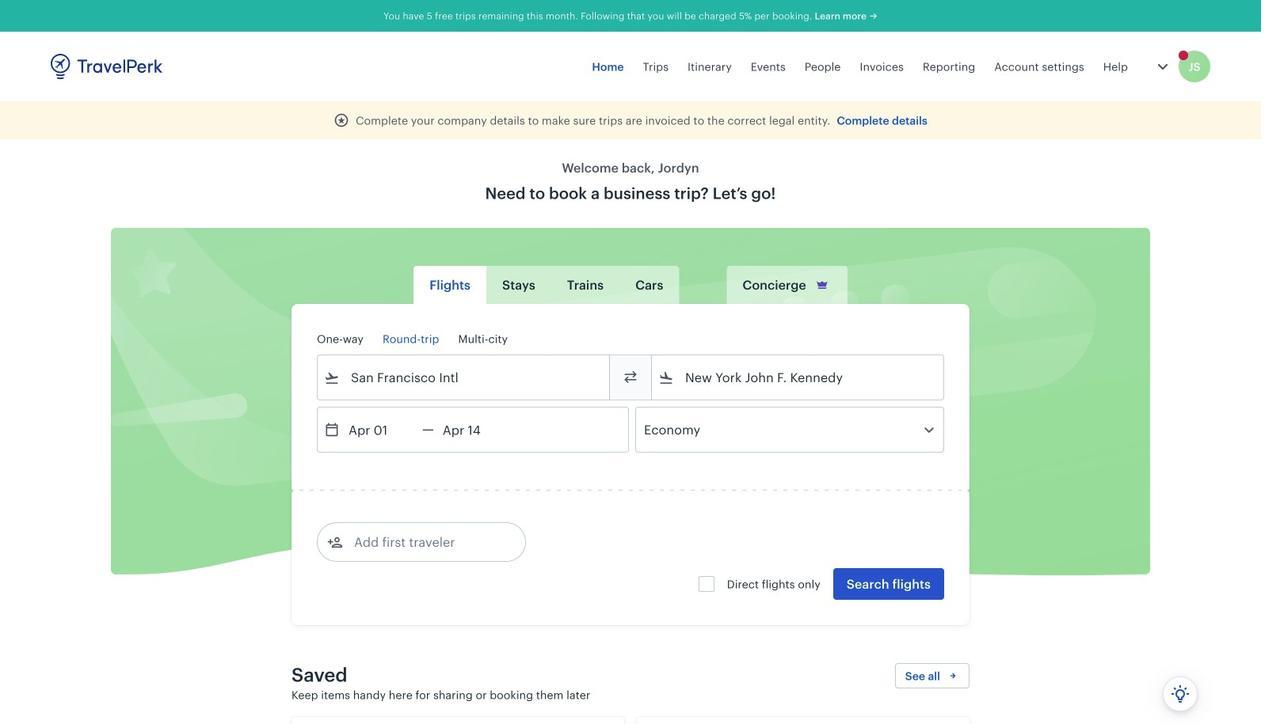 Task type: describe. For each thing, give the bounding box(es) containing it.
To search field
[[674, 365, 923, 391]]

Return text field
[[434, 408, 516, 452]]

Depart text field
[[340, 408, 422, 452]]



Task type: locate. For each thing, give the bounding box(es) containing it.
Add first traveler search field
[[343, 530, 508, 555]]

From search field
[[340, 365, 589, 391]]



